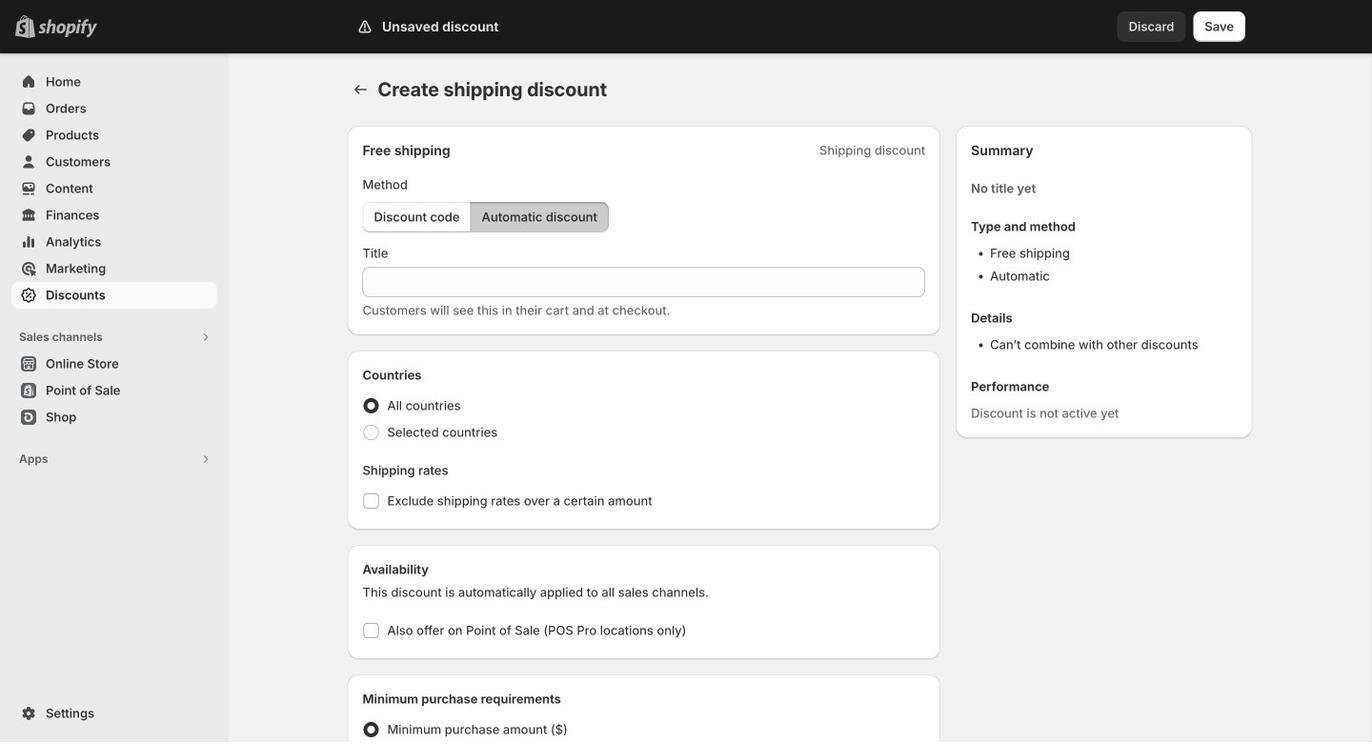 Task type: describe. For each thing, give the bounding box(es) containing it.
shopify image
[[38, 19, 97, 38]]



Task type: locate. For each thing, give the bounding box(es) containing it.
None text field
[[363, 267, 925, 297]]



Task type: vqa. For each thing, say whether or not it's contained in the screenshot.
text box
yes



